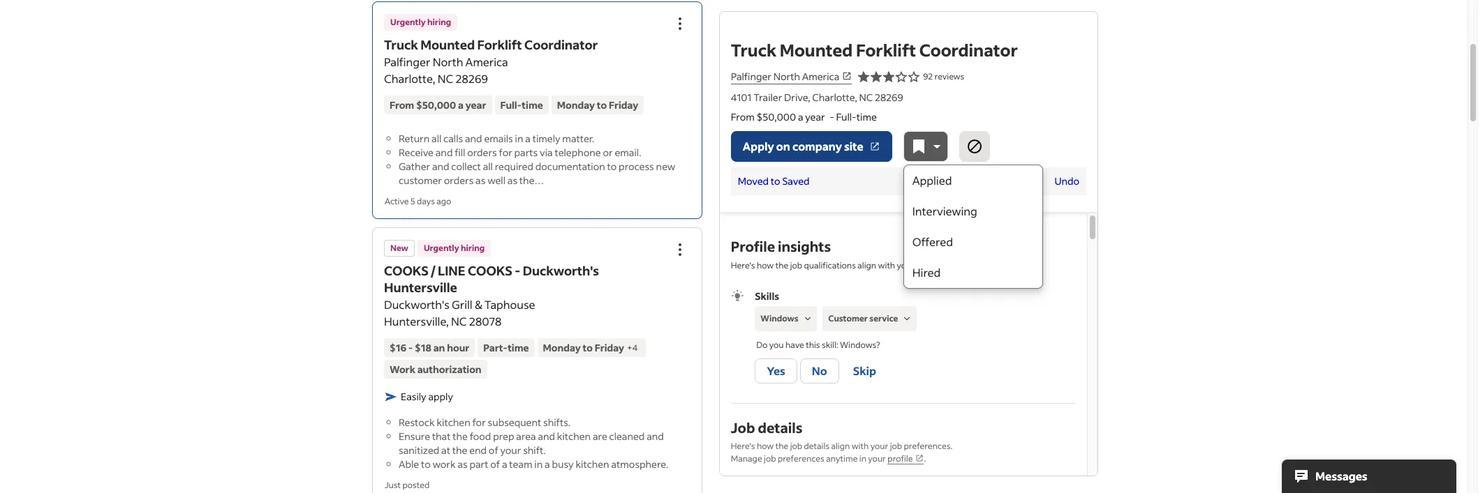 Task type: vqa. For each thing, say whether or not it's contained in the screenshot.
3.1 out of five stars rating IMAGE
no



Task type: describe. For each thing, give the bounding box(es) containing it.
food
[[470, 430, 491, 444]]

skills
[[755, 290, 779, 303]]

palfinger for palfinger north america charlotte, nc 28269
[[384, 54, 431, 69]]

calls
[[444, 132, 463, 145]]

nc for drive,
[[859, 91, 873, 104]]

1 vertical spatial of
[[490, 458, 500, 471]]

collect
[[451, 160, 481, 173]]

apply on company site
[[743, 139, 864, 154]]

area
[[516, 430, 536, 444]]

process
[[619, 160, 654, 173]]

the right 'at'
[[452, 444, 468, 457]]

receive
[[399, 146, 434, 159]]

at
[[441, 444, 450, 457]]

28269 for 4101 trailer drive, charlotte, nc 28269
[[875, 91, 904, 104]]

qualifications
[[804, 261, 856, 271]]

/
[[431, 263, 436, 279]]

shift.
[[523, 444, 546, 457]]

sanitized
[[399, 444, 440, 457]]

job details
[[731, 419, 803, 437]]

insights
[[778, 237, 831, 256]]

interviewing
[[913, 204, 978, 219]]

1 horizontal spatial truck mounted forklift coordinator
[[731, 39, 1018, 61]]

emails
[[484, 132, 513, 145]]

align inside profile insights here's how the job qualifications align with your profile
[[858, 261, 877, 271]]

on
[[776, 139, 790, 154]]

time for cooks / line cooks - duckworth's huntersville
[[508, 342, 529, 355]]

in inside restock kitchen for subsequent shifts. ensure that the food prep area and kitchen are cleaned and sanitized at the end of your shift. able to work as part of a team in a busy kitchen atmosphere.
[[535, 458, 543, 471]]

or
[[603, 146, 613, 159]]

palfinger north america
[[731, 70, 840, 83]]

telephone
[[555, 146, 601, 159]]

to for moved to saved
[[771, 175, 781, 188]]

how inside profile insights here's how the job qualifications align with your profile
[[757, 261, 774, 271]]

0 horizontal spatial truck
[[384, 36, 418, 53]]

you
[[770, 340, 784, 351]]

to for monday to friday + 4
[[583, 342, 593, 355]]

full-time
[[500, 98, 543, 112]]

monday to friday
[[557, 98, 639, 112]]

north for palfinger north america charlotte, nc 28269
[[433, 54, 463, 69]]

0 vertical spatial urgently hiring
[[390, 17, 451, 27]]

yes button
[[755, 359, 798, 384]]

shifts.
[[543, 416, 571, 430]]

1 horizontal spatial truck
[[731, 39, 777, 61]]

and up customer on the left of page
[[432, 160, 450, 173]]

with inside profile insights here's how the job qualifications align with your profile
[[878, 261, 896, 271]]

0 horizontal spatial -
[[409, 342, 413, 355]]

a left busy
[[545, 458, 550, 471]]

time up site
[[857, 110, 877, 124]]

profile
[[731, 237, 775, 256]]

have
[[786, 340, 804, 351]]

&
[[475, 298, 482, 312]]

service
[[870, 314, 899, 324]]

palfinger for palfinger north america
[[731, 70, 772, 83]]

the up "preferences"
[[776, 441, 789, 452]]

to inside return all calls and emails in a timely matter. receive and fill orders for parts via telephone or email. gather and collect all required documentation to process new customer orders as well as the…
[[607, 160, 617, 173]]

nc for america
[[438, 71, 453, 86]]

0 vertical spatial kitchen
[[437, 416, 471, 430]]

skill:
[[822, 340, 839, 351]]

america for palfinger north america charlotte, nc 28269
[[466, 54, 508, 69]]

anytime
[[826, 454, 858, 464]]

1 horizontal spatial mounted
[[780, 39, 853, 61]]

messages button
[[1282, 460, 1457, 494]]

return
[[399, 132, 430, 145]]

palfinger north america charlotte, nc 28269
[[384, 54, 508, 86]]

+
[[627, 343, 633, 353]]

.
[[924, 454, 926, 464]]

preferences.
[[904, 441, 953, 452]]

parts
[[514, 146, 538, 159]]

as inside restock kitchen for subsequent shifts. ensure that the food prep area and kitchen are cleaned and sanitized at the end of your shift. able to work as part of a team in a busy kitchen atmosphere.
[[458, 458, 468, 471]]

cooks / line cooks - duckworth's huntersville
[[384, 263, 599, 296]]

0 horizontal spatial forklift
[[477, 36, 522, 53]]

moved to saved link
[[738, 175, 810, 188]]

2 here's from the top
[[731, 441, 755, 452]]

required
[[495, 160, 534, 173]]

customer
[[829, 314, 868, 324]]

well
[[488, 174, 506, 187]]

here's inside profile insights here's how the job qualifications align with your profile
[[731, 261, 755, 271]]

customer
[[399, 174, 442, 187]]

5
[[411, 196, 415, 207]]

a inside return all calls and emails in a timely matter. receive and fill orders for parts via telephone or email. gather and collect all required documentation to process new customer orders as well as the…
[[525, 132, 531, 145]]

offered menu item
[[904, 227, 1043, 258]]

your left preferences.
[[871, 441, 889, 452]]

hour
[[447, 342, 470, 355]]

charlotte, for north
[[384, 71, 436, 86]]

$18
[[415, 342, 432, 355]]

truck mounted forklift coordinator button
[[384, 36, 598, 53]]

in inside return all calls and emails in a timely matter. receive and fill orders for parts via telephone or email. gather and collect all required documentation to process new customer orders as well as the…
[[515, 132, 523, 145]]

customer service
[[829, 314, 899, 324]]

profile link for profile insights
[[917, 261, 953, 272]]

not interested image
[[967, 138, 983, 155]]

your right anytime
[[868, 454, 886, 464]]

duckworth's grill & taphouse huntersville, nc 28078
[[384, 298, 535, 329]]

28269 for palfinger north america charlotte, nc 28269
[[456, 71, 488, 86]]

$50,000 for from $50,000 a year
[[416, 98, 456, 112]]

taphouse
[[485, 298, 535, 312]]

email.
[[615, 146, 641, 159]]

site
[[844, 139, 864, 154]]

drive,
[[784, 91, 811, 104]]

authorization
[[417, 363, 482, 376]]

fill
[[455, 146, 465, 159]]

a down drive,
[[798, 110, 804, 124]]

saved
[[783, 175, 810, 188]]

work
[[390, 363, 416, 376]]

apply on company site button
[[731, 131, 892, 162]]

matter.
[[562, 132, 595, 145]]

duckworth's inside duckworth's grill & taphouse huntersville, nc 28078
[[384, 298, 450, 312]]

a up calls
[[458, 98, 464, 112]]

1 horizontal spatial hiring
[[461, 243, 485, 254]]

part
[[470, 458, 489, 471]]

apply
[[428, 390, 453, 404]]

messages
[[1316, 469, 1368, 484]]

1 vertical spatial windows
[[840, 340, 877, 351]]

duckworth's inside cooks / line cooks - duckworth's huntersville
[[523, 263, 599, 279]]

1 horizontal spatial full-
[[836, 110, 857, 124]]

job inside profile insights here's how the job qualifications align with your profile
[[790, 261, 803, 271]]

2 vertical spatial kitchen
[[576, 458, 610, 471]]

1 vertical spatial details
[[804, 441, 830, 452]]

0 vertical spatial of
[[489, 444, 499, 457]]

and left 'fill'
[[436, 146, 453, 159]]

days
[[417, 196, 435, 207]]

reviews
[[935, 71, 965, 82]]

able
[[399, 458, 419, 471]]

from $50,000 a year - full-time
[[731, 110, 877, 124]]

new
[[390, 243, 409, 254]]

undo
[[1055, 175, 1080, 188]]

4101
[[731, 91, 752, 104]]

0 vertical spatial all
[[432, 132, 442, 145]]

0 horizontal spatial coordinator
[[525, 36, 598, 53]]

active
[[385, 196, 409, 207]]

company
[[793, 139, 842, 154]]

0 horizontal spatial mounted
[[421, 36, 475, 53]]

manage job preferences anytime in your
[[731, 454, 888, 464]]

part-
[[484, 342, 508, 355]]



Task type: locate. For each thing, give the bounding box(es) containing it.
1 vertical spatial profile
[[888, 454, 913, 464]]

0 vertical spatial orders
[[467, 146, 497, 159]]

just
[[385, 481, 401, 491]]

busy
[[552, 458, 574, 471]]

1 horizontal spatial with
[[878, 261, 896, 271]]

profile link for here's how the job details align with your job preferences.
[[888, 454, 924, 465]]

profile
[[917, 261, 942, 271], [888, 454, 913, 464]]

92 reviews
[[924, 71, 965, 82]]

$50,000 down palfinger north america charlotte, nc 28269
[[416, 98, 456, 112]]

0 horizontal spatial for
[[472, 416, 486, 430]]

align right qualifications on the right of page
[[858, 261, 877, 271]]

charlotte, inside palfinger north america charlotte, nc 28269
[[384, 71, 436, 86]]

from for from $50,000 a year - full-time
[[731, 110, 755, 124]]

no
[[812, 364, 828, 379]]

subsequent
[[488, 416, 541, 430]]

skip
[[853, 364, 877, 379]]

work authorization
[[390, 363, 482, 376]]

time down taphouse
[[508, 342, 529, 355]]

profile insights here's how the job qualifications align with your profile
[[731, 237, 942, 271]]

windows
[[761, 314, 799, 324], [840, 340, 877, 351]]

return all calls and emails in a timely matter. receive and fill orders for parts via telephone or email. gather and collect all required documentation to process new customer orders as well as the…
[[399, 132, 676, 187]]

mounted up palfinger north america charlotte, nc 28269
[[421, 36, 475, 53]]

time for truck mounted forklift coordinator
[[522, 98, 543, 112]]

- left $18 on the bottom of page
[[409, 342, 413, 355]]

america for palfinger north america
[[802, 70, 840, 83]]

yes
[[767, 364, 786, 379]]

documentation
[[536, 160, 605, 173]]

here's how the job details align with your job preferences.
[[731, 441, 953, 452]]

ensure
[[399, 430, 430, 444]]

1 vertical spatial align
[[831, 441, 850, 452]]

0 vertical spatial here's
[[731, 261, 755, 271]]

$16 - $18 an hour
[[390, 342, 470, 355]]

truck mounted forklift coordinator up palfinger north america charlotte, nc 28269
[[384, 36, 598, 53]]

0 horizontal spatial in
[[515, 132, 523, 145]]

interviewing menu item
[[904, 196, 1043, 227]]

friday left +
[[595, 342, 624, 355]]

north inside palfinger north america charlotte, nc 28269
[[433, 54, 463, 69]]

align up anytime
[[831, 441, 850, 452]]

to
[[597, 98, 607, 112], [607, 160, 617, 173], [771, 175, 781, 188], [583, 342, 593, 355], [421, 458, 431, 471]]

$50,000 for from $50,000 a year - full-time
[[757, 110, 796, 124]]

north for palfinger north america
[[774, 70, 800, 83]]

friday for monday to friday
[[609, 98, 639, 112]]

the down insights
[[776, 261, 789, 271]]

28269 inside palfinger north america charlotte, nc 28269
[[456, 71, 488, 86]]

full- up site
[[836, 110, 857, 124]]

1 vertical spatial -
[[515, 263, 521, 279]]

0 horizontal spatial full-
[[500, 98, 522, 112]]

1 horizontal spatial $50,000
[[757, 110, 796, 124]]

1 horizontal spatial year
[[806, 110, 825, 124]]

1 vertical spatial profile link
[[888, 454, 924, 465]]

$16
[[390, 342, 407, 355]]

truck mounted forklift coordinator
[[384, 36, 598, 53], [731, 39, 1018, 61]]

job
[[731, 419, 755, 437]]

work
[[433, 458, 456, 471]]

a left the team
[[502, 458, 507, 471]]

monday for monday to friday
[[557, 98, 595, 112]]

as left part
[[458, 458, 468, 471]]

0 horizontal spatial all
[[432, 132, 442, 145]]

time
[[522, 98, 543, 112], [857, 110, 877, 124], [508, 342, 529, 355]]

28269 down truck mounted forklift coordinator button
[[456, 71, 488, 86]]

0 horizontal spatial 28269
[[456, 71, 488, 86]]

1 vertical spatial kitchen
[[557, 430, 591, 444]]

nc inside palfinger north america charlotte, nc 28269
[[438, 71, 453, 86]]

grill
[[452, 298, 473, 312]]

orders up collect
[[467, 146, 497, 159]]

hired
[[913, 265, 941, 280]]

1 horizontal spatial profile
[[917, 261, 942, 271]]

america inside palfinger north america charlotte, nc 28269
[[466, 54, 508, 69]]

friday
[[609, 98, 639, 112], [595, 342, 624, 355]]

1 horizontal spatial north
[[774, 70, 800, 83]]

nc inside duckworth's grill & taphouse huntersville, nc 28078
[[451, 314, 467, 329]]

charlotte, for trailer
[[813, 91, 857, 104]]

0 vertical spatial -
[[830, 110, 834, 124]]

truck up palfinger north america
[[731, 39, 777, 61]]

to left saved
[[771, 175, 781, 188]]

year down 4101 trailer drive, charlotte, nc 28269
[[806, 110, 825, 124]]

1 horizontal spatial all
[[483, 160, 493, 173]]

with left hired
[[878, 261, 896, 271]]

huntersville
[[384, 279, 457, 296]]

profile inside profile insights here's how the job qualifications align with your profile
[[917, 261, 942, 271]]

0 vertical spatial profile link
[[917, 261, 953, 272]]

- up taphouse
[[515, 263, 521, 279]]

1 horizontal spatial for
[[499, 146, 513, 159]]

forklift up palfinger north america charlotte, nc 28269
[[477, 36, 522, 53]]

1 horizontal spatial -
[[515, 263, 521, 279]]

mounted up palfinger north america link in the top of the page
[[780, 39, 853, 61]]

as down the required
[[508, 174, 518, 187]]

0 vertical spatial duckworth's
[[523, 263, 599, 279]]

friday up email.
[[609, 98, 639, 112]]

details up the manage job preferences anytime in your
[[804, 441, 830, 452]]

28078
[[469, 314, 502, 329]]

2 how from the top
[[757, 441, 774, 452]]

-
[[830, 110, 834, 124], [515, 263, 521, 279], [409, 342, 413, 355]]

cooks up '&'
[[468, 263, 513, 279]]

north up drive,
[[774, 70, 800, 83]]

year for from $50,000 a year
[[466, 98, 487, 112]]

hiring up palfinger north america charlotte, nc 28269
[[427, 17, 451, 27]]

to for monday to friday
[[597, 98, 607, 112]]

1 vertical spatial urgently hiring
[[424, 243, 485, 254]]

urgently up palfinger north america charlotte, nc 28269
[[390, 17, 426, 27]]

0 vertical spatial profile
[[917, 261, 942, 271]]

4101 trailer drive, charlotte, nc 28269
[[731, 91, 904, 104]]

forklift
[[477, 36, 522, 53], [856, 39, 916, 61]]

the inside profile insights here's how the job qualifications align with your profile
[[776, 261, 789, 271]]

hiring up line at the bottom left of page
[[461, 243, 485, 254]]

skip button
[[842, 359, 888, 384]]

urgently hiring up line at the bottom left of page
[[424, 243, 485, 254]]

via
[[540, 146, 553, 159]]

mounted
[[421, 36, 475, 53], [780, 39, 853, 61]]

palfinger
[[384, 54, 431, 69], [731, 70, 772, 83]]

0 horizontal spatial windows
[[761, 314, 799, 324]]

1 vertical spatial urgently
[[424, 243, 459, 254]]

details
[[758, 419, 803, 437], [804, 441, 830, 452]]

for up food
[[472, 416, 486, 430]]

offered
[[913, 235, 953, 249]]

trailer
[[754, 91, 782, 104]]

a
[[458, 98, 464, 112], [798, 110, 804, 124], [525, 132, 531, 145], [502, 458, 507, 471], [545, 458, 550, 471]]

palfinger inside palfinger north america charlotte, nc 28269
[[384, 54, 431, 69]]

restock
[[399, 416, 435, 430]]

the right that
[[453, 430, 468, 444]]

apply
[[743, 139, 774, 154]]

all up well
[[483, 160, 493, 173]]

for down emails
[[499, 146, 513, 159]]

0 horizontal spatial align
[[831, 441, 850, 452]]

an
[[434, 342, 445, 355]]

1 horizontal spatial charlotte,
[[813, 91, 857, 104]]

prep
[[493, 430, 514, 444]]

missing qualification image
[[801, 313, 814, 325]]

end
[[469, 444, 487, 457]]

0 horizontal spatial year
[[466, 98, 487, 112]]

job down insights
[[790, 261, 803, 271]]

1 horizontal spatial windows
[[840, 340, 877, 351]]

huntersville,
[[384, 314, 449, 329]]

america up 4101 trailer drive, charlotte, nc 28269
[[802, 70, 840, 83]]

this
[[806, 340, 820, 351]]

0 horizontal spatial north
[[433, 54, 463, 69]]

to down sanitized
[[421, 458, 431, 471]]

duckworth's up taphouse
[[523, 263, 599, 279]]

year for from $50,000 a year - full-time
[[806, 110, 825, 124]]

friday for monday to friday + 4
[[595, 342, 624, 355]]

forklift up 3.1 out of 5 stars. link to 92 company reviews (opens in a new tab) image
[[856, 39, 916, 61]]

0 vertical spatial monday
[[557, 98, 595, 112]]

how down job details
[[757, 441, 774, 452]]

in right anytime
[[860, 454, 867, 464]]

atmosphere.
[[611, 458, 669, 471]]

0 vertical spatial for
[[499, 146, 513, 159]]

to up or
[[597, 98, 607, 112]]

1 horizontal spatial as
[[476, 174, 486, 187]]

1 horizontal spatial duckworth's
[[523, 263, 599, 279]]

2 vertical spatial nc
[[451, 314, 467, 329]]

new
[[656, 160, 676, 173]]

2 horizontal spatial in
[[860, 454, 867, 464]]

here's down profile
[[731, 261, 755, 271]]

easily
[[401, 390, 427, 404]]

profile down offered
[[917, 261, 942, 271]]

as left well
[[476, 174, 486, 187]]

applied
[[913, 173, 952, 188]]

restock kitchen for subsequent shifts. ensure that the food prep area and kitchen are cleaned and sanitized at the end of your shift. able to work as part of a team in a busy kitchen atmosphere.
[[399, 416, 669, 471]]

profile left . at the right of the page
[[888, 454, 913, 464]]

full-
[[500, 98, 522, 112], [836, 110, 857, 124]]

to inside restock kitchen for subsequent shifts. ensure that the food prep area and kitchen are cleaned and sanitized at the end of your shift. able to work as part of a team in a busy kitchen atmosphere.
[[421, 458, 431, 471]]

gather
[[399, 160, 430, 173]]

that
[[432, 430, 451, 444]]

1 vertical spatial all
[[483, 160, 493, 173]]

from up 'return'
[[390, 98, 414, 112]]

1 horizontal spatial cooks
[[468, 263, 513, 279]]

$50,000 down trailer
[[757, 110, 796, 124]]

nc down grill
[[451, 314, 467, 329]]

1 cooks from the left
[[384, 263, 429, 279]]

1 vertical spatial here's
[[731, 441, 755, 452]]

28269 down 3.1 out of 5 stars. link to 92 company reviews (opens in a new tab) image
[[875, 91, 904, 104]]

nc down 3.1 out of 5 stars. link to 92 company reviews (opens in a new tab) image
[[859, 91, 873, 104]]

no button
[[800, 359, 839, 384]]

job actions menu is collapsed image
[[672, 242, 688, 258]]

the…
[[520, 174, 544, 187]]

0 horizontal spatial cooks
[[384, 263, 429, 279]]

0 horizontal spatial with
[[852, 441, 869, 452]]

0 horizontal spatial palfinger
[[384, 54, 431, 69]]

- for full-
[[830, 110, 834, 124]]

1 horizontal spatial in
[[535, 458, 543, 471]]

line
[[438, 263, 466, 279]]

moved to saved
[[738, 175, 810, 188]]

1 vertical spatial 28269
[[875, 91, 904, 104]]

align
[[858, 261, 877, 271], [831, 441, 850, 452]]

how down profile
[[757, 261, 774, 271]]

to down or
[[607, 160, 617, 173]]

preferences
[[778, 454, 825, 464]]

for
[[499, 146, 513, 159], [472, 416, 486, 430]]

with
[[878, 261, 896, 271], [852, 441, 869, 452]]

palfinger up 'from $50,000 a year'
[[384, 54, 431, 69]]

0 horizontal spatial $50,000
[[416, 98, 456, 112]]

0 horizontal spatial duckworth's
[[384, 298, 450, 312]]

monday for monday to friday + 4
[[543, 342, 581, 355]]

2 horizontal spatial -
[[830, 110, 834, 124]]

are
[[593, 430, 607, 444]]

charlotte,
[[384, 71, 436, 86], [813, 91, 857, 104]]

1 horizontal spatial details
[[804, 441, 830, 452]]

hired menu item
[[904, 258, 1043, 288]]

monday right part-time
[[543, 342, 581, 355]]

kitchen down are on the bottom of the page
[[576, 458, 610, 471]]

0 horizontal spatial details
[[758, 419, 803, 437]]

monday up matter.
[[557, 98, 595, 112]]

job actions menu is collapsed image
[[672, 15, 688, 32]]

orders down collect
[[444, 174, 474, 187]]

92
[[924, 71, 933, 82]]

2 vertical spatial -
[[409, 342, 413, 355]]

job up "preferences"
[[790, 441, 803, 452]]

kitchen up that
[[437, 416, 471, 430]]

all
[[432, 132, 442, 145], [483, 160, 493, 173]]

for inside restock kitchen for subsequent shifts. ensure that the food prep area and kitchen are cleaned and sanitized at the end of your shift. able to work as part of a team in a busy kitchen atmosphere.
[[472, 416, 486, 430]]

all left calls
[[432, 132, 442, 145]]

time up timely
[[522, 98, 543, 112]]

your inside restock kitchen for subsequent shifts. ensure that the food prep area and kitchen are cleaned and sanitized at the end of your shift. able to work as part of a team in a busy kitchen atmosphere.
[[500, 444, 521, 457]]

1 here's from the top
[[731, 261, 755, 271]]

0 horizontal spatial as
[[458, 458, 468, 471]]

0 vertical spatial with
[[878, 261, 896, 271]]

0 vertical spatial details
[[758, 419, 803, 437]]

urgently hiring
[[390, 17, 451, 27], [424, 243, 485, 254]]

0 vertical spatial friday
[[609, 98, 639, 112]]

your down prep
[[500, 444, 521, 457]]

1 vertical spatial with
[[852, 441, 869, 452]]

2 horizontal spatial as
[[508, 174, 518, 187]]

profile link down offered
[[917, 261, 953, 272]]

1 horizontal spatial 28269
[[875, 91, 904, 104]]

applied menu item
[[904, 166, 1043, 196]]

cooks down the new
[[384, 263, 429, 279]]

truck up palfinger north america charlotte, nc 28269
[[384, 36, 418, 53]]

your down offered
[[897, 261, 915, 271]]

0 vertical spatial align
[[858, 261, 877, 271]]

1 how from the top
[[757, 261, 774, 271]]

undo link
[[1055, 175, 1080, 188]]

monday to friday + 4
[[543, 342, 638, 355]]

1 vertical spatial duckworth's
[[384, 298, 450, 312]]

nc up 'from $50,000 a year'
[[438, 71, 453, 86]]

here's
[[731, 261, 755, 271], [731, 441, 755, 452]]

from
[[390, 98, 414, 112], [731, 110, 755, 124]]

1 vertical spatial charlotte,
[[813, 91, 857, 104]]

year up emails
[[466, 98, 487, 112]]

profile link down preferences.
[[888, 454, 924, 465]]

a up parts on the top left
[[525, 132, 531, 145]]

urgently up /
[[424, 243, 459, 254]]

?
[[877, 340, 881, 351]]

- for duckworth's
[[515, 263, 521, 279]]

1 horizontal spatial palfinger
[[731, 70, 772, 83]]

- inside cooks / line cooks - duckworth's huntersville
[[515, 263, 521, 279]]

your inside profile insights here's how the job qualifications align with your profile
[[897, 261, 915, 271]]

missing qualification image
[[901, 313, 914, 325]]

1 horizontal spatial align
[[858, 261, 877, 271]]

do you have this skill: windows ?
[[757, 340, 881, 351]]

here's up manage
[[731, 441, 755, 452]]

1 vertical spatial orders
[[444, 174, 474, 187]]

0 vertical spatial hiring
[[427, 17, 451, 27]]

1 vertical spatial friday
[[595, 342, 624, 355]]

with up anytime
[[852, 441, 869, 452]]

duckworth's up huntersville,
[[384, 298, 450, 312]]

0 horizontal spatial charlotte,
[[384, 71, 436, 86]]

details right job in the bottom of the page
[[758, 419, 803, 437]]

job left preferences.
[[890, 441, 903, 452]]

job right manage
[[764, 454, 776, 464]]

to left +
[[583, 342, 593, 355]]

1 horizontal spatial coordinator
[[920, 39, 1018, 61]]

0 horizontal spatial truck mounted forklift coordinator
[[384, 36, 598, 53]]

america down truck mounted forklift coordinator button
[[466, 54, 508, 69]]

1 vertical spatial hiring
[[461, 243, 485, 254]]

in down the shift.
[[535, 458, 543, 471]]

0 vertical spatial charlotte,
[[384, 71, 436, 86]]

3.1 out of 5 stars. link to 92 company reviews (opens in a new tab) image
[[858, 68, 921, 85]]

easily apply
[[401, 390, 453, 404]]

2 cooks from the left
[[468, 263, 513, 279]]

1 vertical spatial how
[[757, 441, 774, 452]]

0 vertical spatial how
[[757, 261, 774, 271]]

1 vertical spatial monday
[[543, 342, 581, 355]]

windows inside button
[[761, 314, 799, 324]]

in up parts on the top left
[[515, 132, 523, 145]]

- down 4101 trailer drive, charlotte, nc 28269
[[830, 110, 834, 124]]

0 vertical spatial windows
[[761, 314, 799, 324]]

0 horizontal spatial hiring
[[427, 17, 451, 27]]

truck mounted forklift coordinator up 3.1 out of 5 stars. link to 92 company reviews (opens in a new tab) image
[[731, 39, 1018, 61]]

1 horizontal spatial forklift
[[856, 39, 916, 61]]

ago
[[437, 196, 451, 207]]

for inside return all calls and emails in a timely matter. receive and fill orders for parts via telephone or email. gather and collect all required documentation to process new customer orders as well as the…
[[499, 146, 513, 159]]

do
[[757, 340, 768, 351]]

just posted
[[385, 481, 430, 491]]

1 vertical spatial nc
[[859, 91, 873, 104]]

urgently hiring up palfinger north america charlotte, nc 28269
[[390, 17, 451, 27]]

1 vertical spatial for
[[472, 416, 486, 430]]

of right part
[[490, 458, 500, 471]]

0 horizontal spatial america
[[466, 54, 508, 69]]

and right cleaned
[[647, 430, 664, 444]]

urgently
[[390, 17, 426, 27], [424, 243, 459, 254]]

0 vertical spatial nc
[[438, 71, 453, 86]]

from for from $50,000 a year
[[390, 98, 414, 112]]

and up 'fill'
[[465, 132, 482, 145]]

full- up emails
[[500, 98, 522, 112]]

1 horizontal spatial america
[[802, 70, 840, 83]]

active 5 days ago
[[385, 196, 451, 207]]

and down shifts.
[[538, 430, 555, 444]]

kitchen down shifts.
[[557, 430, 591, 444]]

windows down skills
[[761, 314, 799, 324]]

0 vertical spatial urgently
[[390, 17, 426, 27]]



